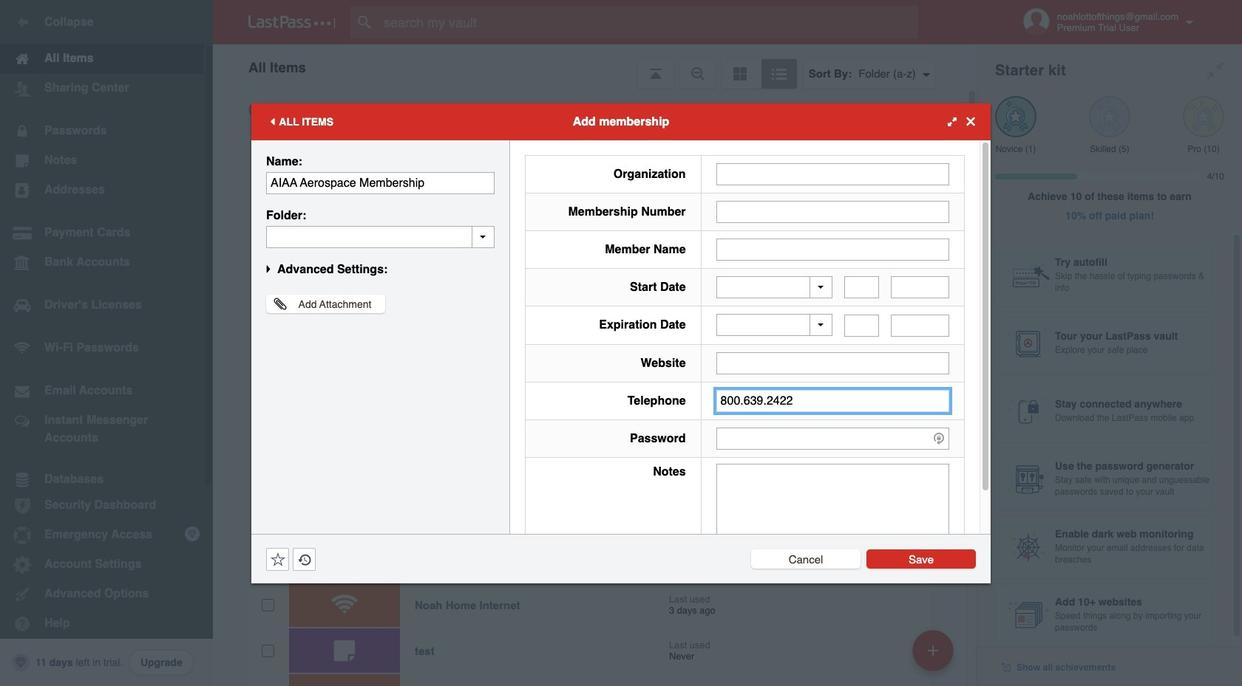 Task type: describe. For each thing, give the bounding box(es) containing it.
main navigation navigation
[[0, 0, 213, 687]]

new item navigation
[[907, 626, 963, 687]]



Task type: locate. For each thing, give the bounding box(es) containing it.
None text field
[[716, 163, 949, 185], [716, 201, 949, 223], [716, 238, 949, 261], [844, 277, 879, 299], [844, 315, 879, 337], [891, 315, 949, 337], [716, 163, 949, 185], [716, 201, 949, 223], [716, 238, 949, 261], [844, 277, 879, 299], [844, 315, 879, 337], [891, 315, 949, 337]]

search my vault text field
[[350, 6, 941, 38]]

Search search field
[[350, 6, 941, 38]]

dialog
[[251, 103, 991, 584]]

lastpass image
[[248, 16, 336, 29]]

vault options navigation
[[213, 44, 978, 89]]

None password field
[[716, 428, 949, 450]]

new item image
[[928, 646, 938, 656]]

None text field
[[266, 172, 495, 194], [266, 226, 495, 248], [891, 277, 949, 299], [716, 352, 949, 375], [716, 390, 949, 412], [716, 464, 949, 556], [266, 172, 495, 194], [266, 226, 495, 248], [891, 277, 949, 299], [716, 352, 949, 375], [716, 390, 949, 412], [716, 464, 949, 556]]



